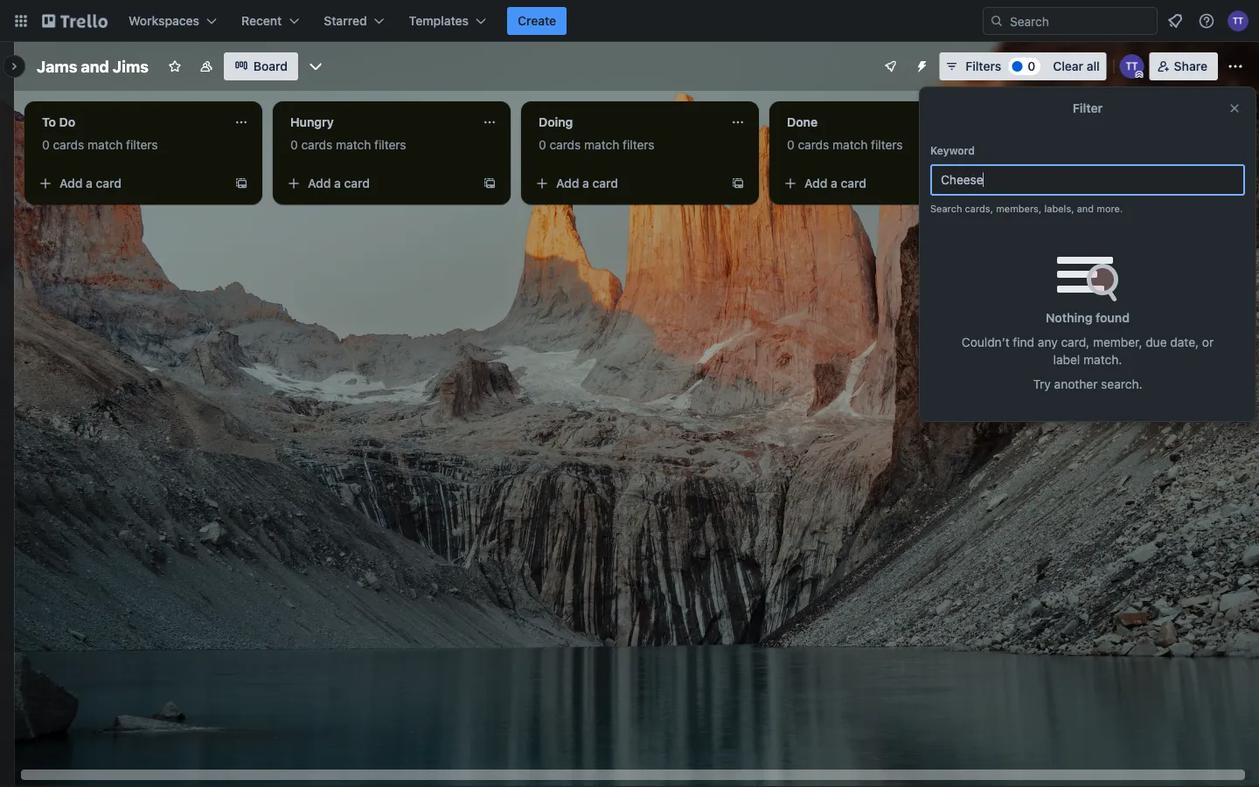 Task type: locate. For each thing, give the bounding box(es) containing it.
or
[[1202, 335, 1214, 350]]

and
[[81, 57, 109, 76], [1077, 203, 1094, 215]]

add down doing
[[556, 176, 579, 191]]

1 horizontal spatial create from template… image
[[731, 177, 745, 191]]

card,
[[1061, 335, 1090, 350]]

another for try
[[1054, 377, 1098, 392]]

0 left clear
[[1028, 59, 1035, 73]]

workspaces button
[[118, 7, 227, 35]]

card down done 0 cards match filters
[[841, 176, 866, 191]]

board
[[253, 59, 288, 73]]

and left more.
[[1077, 203, 1094, 215]]

add for hungry
[[308, 176, 331, 191]]

a down to do text field
[[86, 176, 93, 191]]

filters down doing 'text field'
[[623, 138, 655, 152]]

add down hungry
[[308, 176, 331, 191]]

filters down hungry text box at the left top of page
[[374, 138, 406, 152]]

3 card from the left
[[592, 176, 618, 191]]

2 horizontal spatial create from template… image
[[979, 177, 993, 191]]

create from template… image
[[483, 177, 497, 191]]

3 a from the left
[[582, 176, 589, 191]]

1 card from the left
[[96, 176, 122, 191]]

0 horizontal spatial 0 cards match filters
[[42, 138, 158, 152]]

To Do text field
[[31, 108, 224, 136]]

1 a from the left
[[86, 176, 93, 191]]

4 a from the left
[[831, 176, 837, 191]]

match down to do text field
[[88, 138, 123, 152]]

couldn't
[[962, 335, 1010, 350]]

templates
[[409, 14, 469, 28]]

add a card down do at the left top of page
[[59, 176, 122, 191]]

add
[[1049, 113, 1072, 128], [59, 176, 83, 191], [308, 176, 331, 191], [556, 176, 579, 191], [804, 176, 828, 191]]

1 horizontal spatial and
[[1077, 203, 1094, 215]]

1 add a card button from the left
[[31, 170, 227, 198]]

this member is an admin of this board. image
[[1135, 71, 1143, 79]]

1 horizontal spatial 0 cards match filters
[[290, 138, 406, 152]]

a down doing 'text field'
[[582, 176, 589, 191]]

2 filters from the left
[[374, 138, 406, 152]]

0 cards match filters for doing
[[539, 138, 655, 152]]

0 down doing
[[539, 138, 546, 152]]

cards,
[[965, 203, 993, 215]]

add a card
[[59, 176, 122, 191], [308, 176, 370, 191], [556, 176, 618, 191], [804, 176, 866, 191]]

0 vertical spatial terry turtle (terryturtle) image
[[1228, 10, 1249, 31]]

Enter a keyword… text field
[[930, 164, 1245, 196]]

add a card button down to do text field
[[31, 170, 227, 198]]

3 match from the left
[[584, 138, 619, 152]]

terry turtle (terryturtle) image right open information menu image
[[1228, 10, 1249, 31]]

power ups image
[[883, 59, 897, 73]]

found
[[1096, 311, 1130, 325]]

add a card for to do
[[59, 176, 122, 191]]

2 a from the left
[[334, 176, 341, 191]]

cards down hungry
[[301, 138, 333, 152]]

members,
[[996, 203, 1042, 215]]

0 down the 'done' at the top of page
[[787, 138, 794, 152]]

3 add a card button from the left
[[528, 170, 724, 198]]

add a card button down doing 'text field'
[[528, 170, 724, 198]]

0 vertical spatial another
[[1076, 113, 1120, 128]]

add another list button
[[1018, 101, 1256, 140]]

match
[[88, 138, 123, 152], [336, 138, 371, 152], [584, 138, 619, 152], [832, 138, 868, 152]]

0 vertical spatial and
[[81, 57, 109, 76]]

4 filters from the left
[[871, 138, 903, 152]]

primary element
[[0, 0, 1259, 42]]

0
[[1028, 59, 1035, 73], [42, 138, 50, 152], [290, 138, 298, 152], [539, 138, 546, 152], [787, 138, 794, 152]]

another for add
[[1076, 113, 1120, 128]]

cards down the 'done' at the top of page
[[798, 138, 829, 152]]

a down hungry text box at the left top of page
[[334, 176, 341, 191]]

card for to do
[[96, 176, 122, 191]]

0 for hungry
[[290, 138, 298, 152]]

add a card down done 0 cards match filters
[[804, 176, 866, 191]]

0 horizontal spatial and
[[81, 57, 109, 76]]

try
[[1033, 377, 1051, 392]]

match for hungry
[[336, 138, 371, 152]]

add a card down doing
[[556, 176, 618, 191]]

0 horizontal spatial terry turtle (terryturtle) image
[[1120, 54, 1144, 79]]

card
[[96, 176, 122, 191], [344, 176, 370, 191], [592, 176, 618, 191], [841, 176, 866, 191]]

0 down to
[[42, 138, 50, 152]]

2 add a card button from the left
[[280, 170, 476, 198]]

add a card button for doing
[[528, 170, 724, 198]]

filter
[[1073, 101, 1103, 115]]

terry turtle (terryturtle) image
[[1228, 10, 1249, 31], [1120, 54, 1144, 79]]

create from template… image
[[234, 177, 248, 191], [731, 177, 745, 191], [979, 177, 993, 191]]

3 add a card from the left
[[556, 176, 618, 191]]

1 vertical spatial and
[[1077, 203, 1094, 215]]

another down the label
[[1054, 377, 1098, 392]]

add a card button
[[31, 170, 227, 198], [280, 170, 476, 198], [528, 170, 724, 198], [776, 170, 972, 198]]

create from template… image for doing
[[731, 177, 745, 191]]

add a card button down done 0 cards match filters
[[776, 170, 972, 198]]

match down hungry text box at the left top of page
[[336, 138, 371, 152]]

filters down to do text field
[[126, 138, 158, 152]]

jims
[[113, 57, 149, 76]]

another left 'list'
[[1076, 113, 1120, 128]]

add a card down hungry
[[308, 176, 370, 191]]

done
[[787, 115, 818, 129]]

4 match from the left
[[832, 138, 868, 152]]

list
[[1124, 113, 1141, 128]]

4 cards from the left
[[798, 138, 829, 152]]

4 card from the left
[[841, 176, 866, 191]]

match down done text box at the right
[[832, 138, 868, 152]]

0 inside done 0 cards match filters
[[787, 138, 794, 152]]

and left the jims
[[81, 57, 109, 76]]

workspace visible image
[[199, 59, 213, 73]]

card down hungry text box at the left top of page
[[344, 176, 370, 191]]

1 0 cards match filters from the left
[[42, 138, 158, 152]]

nothing found image
[[1057, 257, 1118, 303]]

3 0 cards match filters from the left
[[539, 138, 655, 152]]

card down to do text field
[[96, 176, 122, 191]]

2 add a card from the left
[[308, 176, 370, 191]]

terry turtle (terryturtle) image right all
[[1120, 54, 1144, 79]]

filters for hungry
[[374, 138, 406, 152]]

0 cards match filters for hungry
[[290, 138, 406, 152]]

1 filters from the left
[[126, 138, 158, 152]]

1 cards from the left
[[53, 138, 84, 152]]

2 cards from the left
[[301, 138, 333, 152]]

0 cards match filters down doing 'text field'
[[539, 138, 655, 152]]

4 add a card button from the left
[[776, 170, 972, 198]]

1 create from template… image from the left
[[234, 177, 248, 191]]

recent
[[241, 14, 282, 28]]

cards down doing
[[549, 138, 581, 152]]

add a card button down hungry text box at the left top of page
[[280, 170, 476, 198]]

2 0 cards match filters from the left
[[290, 138, 406, 152]]

1 horizontal spatial terry turtle (terryturtle) image
[[1228, 10, 1249, 31]]

add a card for doing
[[556, 176, 618, 191]]

match down doing 'text field'
[[584, 138, 619, 152]]

date,
[[1170, 335, 1199, 350]]

cards for doing
[[549, 138, 581, 152]]

cards for to do
[[53, 138, 84, 152]]

a
[[86, 176, 93, 191], [334, 176, 341, 191], [582, 176, 589, 191], [831, 176, 837, 191]]

0 cards match filters
[[42, 138, 158, 152], [290, 138, 406, 152], [539, 138, 655, 152]]

starred
[[324, 14, 367, 28]]

cards down do at the left top of page
[[53, 138, 84, 152]]

filters
[[126, 138, 158, 152], [374, 138, 406, 152], [623, 138, 655, 152], [871, 138, 903, 152]]

filters for to do
[[126, 138, 158, 152]]

filters inside done 0 cards match filters
[[871, 138, 903, 152]]

1 add a card from the left
[[59, 176, 122, 191]]

filters for doing
[[623, 138, 655, 152]]

4 add a card from the left
[[804, 176, 866, 191]]

filters down done text box at the right
[[871, 138, 903, 152]]

3 cards from the left
[[549, 138, 581, 152]]

0 horizontal spatial create from template… image
[[234, 177, 248, 191]]

match.
[[1083, 353, 1122, 367]]

another
[[1076, 113, 1120, 128], [1054, 377, 1098, 392]]

any
[[1038, 335, 1058, 350]]

share
[[1174, 59, 1207, 73]]

0 cards match filters down hungry text box at the left top of page
[[290, 138, 406, 152]]

add down done 0 cards match filters
[[804, 176, 828, 191]]

2 match from the left
[[336, 138, 371, 152]]

2 create from template… image from the left
[[731, 177, 745, 191]]

cards
[[53, 138, 84, 152], [301, 138, 333, 152], [549, 138, 581, 152], [798, 138, 829, 152]]

search image
[[990, 14, 1004, 28]]

0 down hungry
[[290, 138, 298, 152]]

0 cards match filters down to do text field
[[42, 138, 158, 152]]

1 match from the left
[[88, 138, 123, 152]]

a down done 0 cards match filters
[[831, 176, 837, 191]]

1 vertical spatial another
[[1054, 377, 1098, 392]]

board link
[[224, 52, 298, 80]]

a for to do
[[86, 176, 93, 191]]

star or unstar board image
[[168, 59, 182, 73]]

doing
[[539, 115, 573, 129]]

2 horizontal spatial 0 cards match filters
[[539, 138, 655, 152]]

add down do at the left top of page
[[59, 176, 83, 191]]

2 card from the left
[[344, 176, 370, 191]]

try another search.
[[1033, 377, 1142, 392]]

card down doing 'text field'
[[592, 176, 618, 191]]

another inside button
[[1076, 113, 1120, 128]]

switch to… image
[[12, 12, 30, 30]]

label
[[1053, 353, 1080, 367]]

3 filters from the left
[[623, 138, 655, 152]]



Task type: describe. For each thing, give the bounding box(es) containing it.
create
[[518, 14, 556, 28]]

clear all button
[[1046, 52, 1107, 80]]

Hungry text field
[[280, 108, 472, 136]]

workspaces
[[129, 14, 199, 28]]

card for doing
[[592, 176, 618, 191]]

recent button
[[231, 7, 310, 35]]

a for hungry
[[334, 176, 341, 191]]

nothing found
[[1046, 311, 1130, 325]]

member,
[[1093, 335, 1142, 350]]

close popover image
[[1228, 101, 1242, 115]]

due
[[1146, 335, 1167, 350]]

automation image
[[908, 52, 932, 77]]

keyword
[[930, 144, 975, 157]]

hungry
[[290, 115, 334, 129]]

to
[[42, 115, 56, 129]]

1 vertical spatial terry turtle (terryturtle) image
[[1120, 54, 1144, 79]]

jams
[[37, 57, 77, 76]]

add another list
[[1049, 113, 1141, 128]]

add left filter
[[1049, 113, 1072, 128]]

Board name text field
[[28, 52, 157, 80]]

all
[[1087, 59, 1100, 73]]

templates button
[[398, 7, 497, 35]]

add a card for hungry
[[308, 176, 370, 191]]

jams and jims
[[37, 57, 149, 76]]

search
[[930, 203, 962, 215]]

cards for hungry
[[301, 138, 333, 152]]

show menu image
[[1227, 58, 1244, 75]]

nothing
[[1046, 311, 1092, 325]]

Done text field
[[776, 108, 969, 136]]

more.
[[1097, 203, 1123, 215]]

match for doing
[[584, 138, 619, 152]]

done 0 cards match filters
[[787, 115, 903, 152]]

to do
[[42, 115, 75, 129]]

do
[[59, 115, 75, 129]]

back to home image
[[42, 7, 108, 35]]

0 notifications image
[[1165, 10, 1186, 31]]

0 cards match filters for to do
[[42, 138, 158, 152]]

share button
[[1149, 52, 1218, 80]]

Doing text field
[[528, 108, 720, 136]]

couldn't find any card, member, due date, or label match.
[[962, 335, 1214, 367]]

find
[[1013, 335, 1034, 350]]

add for to do
[[59, 176, 83, 191]]

labels,
[[1044, 203, 1074, 215]]

create from template… image for to do
[[234, 177, 248, 191]]

Search field
[[1004, 8, 1157, 34]]

clear
[[1053, 59, 1083, 73]]

starred button
[[313, 7, 395, 35]]

search cards, members, labels, and more.
[[930, 203, 1123, 215]]

customize views image
[[307, 58, 324, 75]]

filters
[[966, 59, 1001, 73]]

0 for doing
[[539, 138, 546, 152]]

0 for to do
[[42, 138, 50, 152]]

clear all
[[1053, 59, 1100, 73]]

match for to do
[[88, 138, 123, 152]]

card for hungry
[[344, 176, 370, 191]]

match inside done 0 cards match filters
[[832, 138, 868, 152]]

create button
[[507, 7, 567, 35]]

add a card button for to do
[[31, 170, 227, 198]]

add for doing
[[556, 176, 579, 191]]

add a card button for hungry
[[280, 170, 476, 198]]

a for doing
[[582, 176, 589, 191]]

search.
[[1101, 377, 1142, 392]]

3 create from template… image from the left
[[979, 177, 993, 191]]

open information menu image
[[1198, 12, 1215, 30]]

and inside the board name text box
[[81, 57, 109, 76]]

cards inside done 0 cards match filters
[[798, 138, 829, 152]]



Task type: vqa. For each thing, say whether or not it's contained in the screenshot.
Clear
yes



